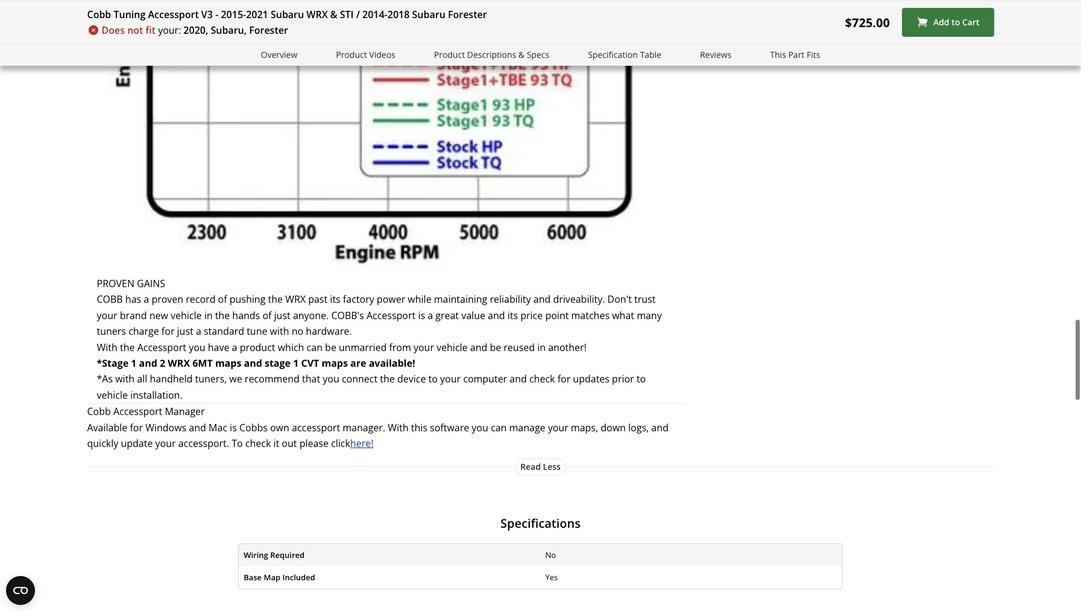 Task type: vqa. For each thing, say whether or not it's contained in the screenshot.
Careers on the bottom
no



Task type: locate. For each thing, give the bounding box(es) containing it.
maps
[[215, 357, 242, 370], [322, 357, 348, 370]]

your
[[97, 309, 117, 322], [414, 341, 434, 354], [441, 372, 461, 386], [548, 421, 569, 434], [155, 437, 176, 450]]

proven
[[97, 277, 135, 290]]

0 vertical spatial just
[[274, 309, 291, 322]]

in down record
[[204, 309, 213, 322]]

1
[[131, 357, 137, 370], [293, 357, 299, 370]]

here! link
[[351, 437, 374, 450]]

/
[[356, 8, 360, 21]]

cart
[[963, 16, 980, 28]]

can inside proven gains cobb has a proven record of pushing the wrx past its factory power while maintaining reliability and driveability.  don't trust your brand new vehicle in the hands of just anyone.  cobb's accessport is a great value and its price point matches what many tuners charge for just a standard tune with no hardware. with the accessport you have a product which can be unmarried from your vehicle and be reused in another! *stage 1 and 2 wrx 6mt maps and stage 1 cvt maps are available! *as with all handheld tuners, we recommend that you connect the device to your computer and check for updates prior to vehicle installation.
[[307, 341, 323, 354]]

0 vertical spatial with
[[270, 325, 289, 338]]

software
[[430, 421, 470, 434]]

you right software at the left bottom of the page
[[472, 421, 489, 434]]

tune
[[247, 325, 268, 338]]

a left great
[[428, 309, 433, 322]]

1 horizontal spatial forester
[[448, 8, 487, 21]]

0 horizontal spatial product
[[336, 49, 367, 60]]

can left manage
[[491, 421, 507, 434]]

1 subaru from the left
[[271, 8, 304, 21]]

1 vertical spatial just
[[177, 325, 194, 338]]

1 vertical spatial for
[[558, 372, 571, 386]]

wrx up "anyone."
[[285, 293, 306, 306]]

the down available!
[[380, 372, 395, 386]]

to inside button
[[952, 16, 961, 28]]

forester up product descriptions & specs
[[448, 8, 487, 21]]

we
[[229, 372, 242, 386]]

accessport down 'power' on the left of page
[[367, 309, 416, 322]]

and down reused
[[510, 372, 527, 386]]

wrx
[[307, 8, 328, 21], [285, 293, 306, 306], [168, 357, 190, 370]]

specification table link
[[588, 48, 662, 62]]

0 horizontal spatial vehicle
[[97, 388, 128, 402]]

vehicle down record
[[171, 309, 202, 322]]

& inside "link"
[[519, 49, 525, 60]]

0 vertical spatial with
[[97, 341, 118, 354]]

trust
[[635, 293, 656, 306]]

your:
[[158, 24, 181, 37]]

1 vertical spatial with
[[388, 421, 409, 434]]

1 horizontal spatial in
[[538, 341, 546, 354]]

1 vertical spatial you
[[323, 372, 340, 386]]

of up tune in the bottom left of the page
[[263, 309, 272, 322]]

2 vertical spatial you
[[472, 421, 489, 434]]

many
[[637, 309, 662, 322]]

2 cobb from the top
[[87, 405, 111, 418]]

cobb for cobb accessport manager
[[87, 405, 111, 418]]

base map included
[[244, 572, 315, 583]]

product left videos
[[336, 49, 367, 60]]

you right that
[[323, 372, 340, 386]]

1 cobb from the top
[[87, 8, 111, 21]]

1 vertical spatial is
[[230, 421, 237, 434]]

to right prior
[[637, 372, 646, 386]]

add to cart button
[[903, 8, 995, 37]]

from
[[389, 341, 411, 354]]

accessport down installation.
[[113, 405, 162, 418]]

vehicle
[[171, 309, 202, 322], [437, 341, 468, 354], [97, 388, 128, 402]]

just down record
[[177, 325, 194, 338]]

of right record
[[218, 293, 227, 306]]

hardware.
[[306, 325, 352, 338]]

vehicle down great
[[437, 341, 468, 354]]

2 vertical spatial wrx
[[168, 357, 190, 370]]

1 left cvt
[[293, 357, 299, 370]]

1 horizontal spatial its
[[508, 309, 518, 322]]

wrx right 2
[[168, 357, 190, 370]]

0 vertical spatial &
[[331, 8, 338, 21]]

cobb up does
[[87, 8, 111, 21]]

for down new
[[162, 325, 175, 338]]

the
[[268, 293, 283, 306], [215, 309, 230, 322], [120, 341, 135, 354], [380, 372, 395, 386]]

specification table
[[588, 49, 662, 60]]

1 vertical spatial &
[[519, 49, 525, 60]]

1 horizontal spatial is
[[418, 309, 425, 322]]

product descriptions & specs link
[[434, 48, 550, 62]]

1 product from the left
[[336, 49, 367, 60]]

product for product descriptions & specs
[[434, 49, 465, 60]]

0 horizontal spatial be
[[325, 341, 337, 354]]

manager.
[[343, 421, 386, 434]]

standard
[[204, 325, 244, 338]]

is right the mac
[[230, 421, 237, 434]]

update
[[121, 437, 153, 450]]

be down hardware.
[[325, 341, 337, 354]]

cobb up available
[[87, 405, 111, 418]]

manage
[[510, 421, 546, 434]]

to right device
[[429, 372, 438, 386]]

in
[[204, 309, 213, 322], [538, 341, 546, 354]]

accessport up 2
[[137, 341, 186, 354]]

vehicle down *as
[[97, 388, 128, 402]]

factory
[[343, 293, 375, 306]]

0 vertical spatial its
[[330, 293, 341, 306]]

1 horizontal spatial for
[[162, 325, 175, 338]]

1 horizontal spatial &
[[519, 49, 525, 60]]

-
[[215, 8, 219, 21]]

check down cobbs
[[245, 437, 271, 450]]

1 vertical spatial with
[[115, 372, 135, 386]]

hands
[[232, 309, 260, 322]]

1 right *stage
[[131, 357, 137, 370]]

for
[[162, 325, 175, 338], [558, 372, 571, 386], [130, 421, 143, 434]]

can up cvt
[[307, 341, 323, 354]]

a
[[144, 293, 149, 306], [428, 309, 433, 322], [196, 325, 201, 338], [232, 341, 237, 354]]

product left descriptions
[[434, 49, 465, 60]]

your left computer
[[441, 372, 461, 386]]

specifications
[[501, 515, 581, 532]]

with
[[97, 341, 118, 354], [388, 421, 409, 434]]

its right past
[[330, 293, 341, 306]]

2 vertical spatial for
[[130, 421, 143, 434]]

product descriptions & specs
[[434, 49, 550, 60]]

product inside "link"
[[434, 49, 465, 60]]

cobb's
[[331, 309, 364, 322]]

with left the all
[[115, 372, 135, 386]]

product
[[336, 49, 367, 60], [434, 49, 465, 60]]

1 vertical spatial wrx
[[285, 293, 306, 306]]

point
[[546, 309, 569, 322]]

price
[[521, 309, 543, 322]]

to right add
[[952, 16, 961, 28]]

2 horizontal spatial vehicle
[[437, 341, 468, 354]]

1 horizontal spatial check
[[530, 372, 555, 386]]

1 vertical spatial cobb
[[87, 405, 111, 418]]

for left updates
[[558, 372, 571, 386]]

$725.00
[[846, 14, 891, 30]]

the up *stage
[[120, 341, 135, 354]]

2 be from the left
[[490, 341, 502, 354]]

product for product videos
[[336, 49, 367, 60]]

cvt
[[301, 357, 319, 370]]

forester down 2021
[[249, 24, 288, 37]]

0 vertical spatial is
[[418, 309, 425, 322]]

0 horizontal spatial subaru
[[271, 8, 304, 21]]

1 horizontal spatial wrx
[[285, 293, 306, 306]]

2 horizontal spatial for
[[558, 372, 571, 386]]

product
[[240, 341, 275, 354]]

1 horizontal spatial with
[[388, 421, 409, 434]]

0 vertical spatial vehicle
[[171, 309, 202, 322]]

your down windows
[[155, 437, 176, 450]]

v3
[[201, 8, 213, 21]]

0 vertical spatial forester
[[448, 8, 487, 21]]

and down 'product'
[[244, 357, 262, 370]]

1 horizontal spatial 1
[[293, 357, 299, 370]]

0 horizontal spatial can
[[307, 341, 323, 354]]

with down the tuners
[[97, 341, 118, 354]]

0 horizontal spatial just
[[177, 325, 194, 338]]

0 vertical spatial check
[[530, 372, 555, 386]]

can
[[307, 341, 323, 354], [491, 421, 507, 434]]

great
[[436, 309, 459, 322]]

the right "pushing"
[[268, 293, 283, 306]]

tuners
[[97, 325, 126, 338]]

0 vertical spatial wrx
[[307, 8, 328, 21]]

0 horizontal spatial wrx
[[168, 357, 190, 370]]

1 horizontal spatial can
[[491, 421, 507, 434]]

own
[[270, 421, 290, 434]]

1 vertical spatial forester
[[249, 24, 288, 37]]

0 horizontal spatial 1
[[131, 357, 137, 370]]

2 horizontal spatial to
[[952, 16, 961, 28]]

1 vertical spatial can
[[491, 421, 507, 434]]

maps up we
[[215, 357, 242, 370]]

check inside available for windows and mac is cobbs own accessport manager. with this software you can manage your maps, down logs, and quickly update your accessport. to check it out please click
[[245, 437, 271, 450]]

0 horizontal spatial in
[[204, 309, 213, 322]]

& left specs
[[519, 49, 525, 60]]

a right has at the left of the page
[[144, 293, 149, 306]]

1 horizontal spatial of
[[263, 309, 272, 322]]

map
[[264, 572, 281, 583]]

0 horizontal spatial maps
[[215, 357, 242, 370]]

new
[[149, 309, 168, 322]]

1 horizontal spatial product
[[434, 49, 465, 60]]

is
[[418, 309, 425, 322], [230, 421, 237, 434]]

0 horizontal spatial for
[[130, 421, 143, 434]]

is inside available for windows and mac is cobbs own accessport manager. with this software you can manage your maps, down logs, and quickly update your accessport. to check it out please click
[[230, 421, 237, 434]]

subaru right 2018
[[412, 8, 446, 21]]

1 vertical spatial of
[[263, 309, 272, 322]]

2020,
[[184, 24, 208, 37]]

you up the 6mt
[[189, 341, 206, 354]]

0 vertical spatial can
[[307, 341, 323, 354]]

6mt
[[193, 357, 213, 370]]

check down reused
[[530, 372, 555, 386]]

1 horizontal spatial you
[[323, 372, 340, 386]]

maps left are at the left of the page
[[322, 357, 348, 370]]

its down reliability
[[508, 309, 518, 322]]

yes
[[546, 572, 558, 583]]

accessport
[[148, 8, 199, 21], [367, 309, 416, 322], [137, 341, 186, 354], [113, 405, 162, 418]]

0 horizontal spatial its
[[330, 293, 341, 306]]

part
[[789, 49, 805, 60]]

0 vertical spatial you
[[189, 341, 206, 354]]

with left no
[[270, 325, 289, 338]]

pushing
[[230, 293, 266, 306]]

your down cobb
[[97, 309, 117, 322]]

2 vertical spatial vehicle
[[97, 388, 128, 402]]

0 horizontal spatial check
[[245, 437, 271, 450]]

matches
[[572, 309, 610, 322]]

0 horizontal spatial of
[[218, 293, 227, 306]]

2 horizontal spatial you
[[472, 421, 489, 434]]

for up update
[[130, 421, 143, 434]]

in right reused
[[538, 341, 546, 354]]

check
[[530, 372, 555, 386], [245, 437, 271, 450]]

is down the while
[[418, 309, 425, 322]]

past
[[308, 293, 328, 306]]

just left "anyone."
[[274, 309, 291, 322]]

subaru right 2021
[[271, 8, 304, 21]]

2 product from the left
[[434, 49, 465, 60]]

maps,
[[571, 421, 599, 434]]

1 horizontal spatial maps
[[322, 357, 348, 370]]

0 vertical spatial cobb
[[87, 8, 111, 21]]

& left sti
[[331, 8, 338, 21]]

check inside proven gains cobb has a proven record of pushing the wrx past its factory power while maintaining reliability and driveability.  don't trust your brand new vehicle in the hands of just anyone.  cobb's accessport is a great value and its price point matches what many tuners charge for just a standard tune with no hardware. with the accessport you have a product which can be unmarried from your vehicle and be reused in another! *stage 1 and 2 wrx 6mt maps and stage 1 cvt maps are available! *as with all handheld tuners, we recommend that you connect the device to your computer and check for updates prior to vehicle installation.
[[530, 372, 555, 386]]

just
[[274, 309, 291, 322], [177, 325, 194, 338]]

connect
[[342, 372, 378, 386]]

1 horizontal spatial be
[[490, 341, 502, 354]]

*as
[[97, 372, 113, 386]]

wrx left sti
[[307, 8, 328, 21]]

you
[[189, 341, 206, 354], [323, 372, 340, 386], [472, 421, 489, 434]]

be left reused
[[490, 341, 502, 354]]

here!
[[351, 437, 374, 450]]

1 horizontal spatial with
[[270, 325, 289, 338]]

0 horizontal spatial with
[[97, 341, 118, 354]]

1 horizontal spatial subaru
[[412, 8, 446, 21]]

add
[[934, 16, 950, 28]]

for inside available for windows and mac is cobbs own accessport manager. with this software you can manage your maps, down logs, and quickly update your accessport. to check it out please click
[[130, 421, 143, 434]]

1 vertical spatial check
[[245, 437, 271, 450]]

wiring
[[244, 550, 268, 560]]

manager
[[165, 405, 205, 418]]

2 subaru from the left
[[412, 8, 446, 21]]

0 horizontal spatial is
[[230, 421, 237, 434]]

with left this
[[388, 421, 409, 434]]

0 vertical spatial of
[[218, 293, 227, 306]]



Task type: describe. For each thing, give the bounding box(es) containing it.
1 be from the left
[[325, 341, 337, 354]]

mac
[[209, 421, 227, 434]]

available for windows and mac is cobbs own accessport manager. with this software you can manage your maps, down logs, and quickly update your accessport. to check it out please click
[[87, 421, 669, 450]]

wiring required
[[244, 550, 305, 560]]

and down value
[[470, 341, 488, 354]]

cobb
[[97, 293, 123, 306]]

2014-
[[363, 8, 388, 21]]

value
[[462, 309, 486, 322]]

and up the accessport.
[[189, 421, 206, 434]]

cobb accessport manager
[[87, 405, 205, 418]]

reused
[[504, 341, 535, 354]]

and up price
[[534, 293, 551, 306]]

1 horizontal spatial vehicle
[[171, 309, 202, 322]]

2018
[[388, 8, 410, 21]]

1 maps from the left
[[215, 357, 242, 370]]

descriptions
[[467, 49, 517, 60]]

it
[[274, 437, 279, 450]]

overview link
[[261, 48, 298, 62]]

anyone.
[[293, 309, 329, 322]]

sti
[[340, 8, 354, 21]]

reviews link
[[700, 48, 732, 62]]

logs,
[[629, 421, 649, 434]]

no
[[546, 550, 556, 560]]

no
[[292, 325, 304, 338]]

what
[[613, 309, 635, 322]]

1 vertical spatial in
[[538, 341, 546, 354]]

your right from
[[414, 341, 434, 354]]

another!
[[549, 341, 587, 354]]

fits
[[807, 49, 821, 60]]

has
[[125, 293, 141, 306]]

2015-
[[221, 8, 246, 21]]

open widget image
[[6, 576, 35, 605]]

updates
[[573, 372, 610, 386]]

brand
[[120, 309, 147, 322]]

1 vertical spatial vehicle
[[437, 341, 468, 354]]

accessport
[[292, 421, 340, 434]]

all
[[137, 372, 147, 386]]

a right have
[[232, 341, 237, 354]]

your left maps,
[[548, 421, 569, 434]]

unmarried
[[339, 341, 387, 354]]

base
[[244, 572, 262, 583]]

are
[[351, 357, 367, 370]]

0 vertical spatial in
[[204, 309, 213, 322]]

specification
[[588, 49, 638, 60]]

tuners,
[[195, 372, 227, 386]]

available
[[87, 421, 127, 434]]

0 horizontal spatial you
[[189, 341, 206, 354]]

0 vertical spatial for
[[162, 325, 175, 338]]

2 horizontal spatial wrx
[[307, 8, 328, 21]]

overview
[[261, 49, 298, 60]]

and down reliability
[[488, 309, 505, 322]]

down
[[601, 421, 626, 434]]

out
[[282, 437, 297, 450]]

proven
[[152, 293, 184, 306]]

you inside available for windows and mac is cobbs own accessport manager. with this software you can manage your maps, down logs, and quickly update your accessport. to check it out please click
[[472, 421, 489, 434]]

charge
[[129, 325, 159, 338]]

1 1 from the left
[[131, 357, 137, 370]]

a left standard
[[196, 325, 201, 338]]

cobb for cobb tuning accessport v3  - 2015-2021 subaru wrx & sti / 2014-2018 subaru forester
[[87, 8, 111, 21]]

to
[[232, 437, 243, 450]]

and right logs,
[[652, 421, 669, 434]]

tuning
[[114, 8, 146, 21]]

0 horizontal spatial forester
[[249, 24, 288, 37]]

that
[[302, 372, 320, 386]]

power
[[377, 293, 406, 306]]

reviews
[[700, 49, 732, 60]]

table
[[640, 49, 662, 60]]

videos
[[369, 49, 396, 60]]

1 horizontal spatial to
[[637, 372, 646, 386]]

accessport up your:
[[148, 8, 199, 21]]

0 horizontal spatial &
[[331, 8, 338, 21]]

cobb tuning accessport v3  - 2015-2021 subaru wrx & sti / 2014-2018 subaru forester
[[87, 8, 487, 21]]

please
[[300, 437, 329, 450]]

windows
[[146, 421, 187, 434]]

specs
[[527, 49, 550, 60]]

1 horizontal spatial just
[[274, 309, 291, 322]]

2 1 from the left
[[293, 357, 299, 370]]

handheld
[[150, 372, 193, 386]]

the up standard
[[215, 309, 230, 322]]

accessport.
[[178, 437, 229, 450]]

does not fit your: 2020, subaru, forester
[[102, 24, 288, 37]]

gains
[[137, 277, 165, 290]]

product videos
[[336, 49, 396, 60]]

0 horizontal spatial with
[[115, 372, 135, 386]]

device
[[398, 372, 426, 386]]

have
[[208, 341, 230, 354]]

quickly
[[87, 437, 118, 450]]

subaru,
[[211, 24, 247, 37]]

not
[[127, 24, 143, 37]]

stage
[[265, 357, 291, 370]]

2 maps from the left
[[322, 357, 348, 370]]

while
[[408, 293, 432, 306]]

2021
[[246, 8, 268, 21]]

can inside available for windows and mac is cobbs own accessport manager. with this software you can manage your maps, down logs, and quickly update your accessport. to check it out please click
[[491, 421, 507, 434]]

less
[[543, 461, 561, 472]]

this part fits
[[771, 49, 821, 60]]

proven gains cobb has a proven record of pushing the wrx past its factory power while maintaining reliability and driveability.  don't trust your brand new vehicle in the hands of just anyone.  cobb's accessport is a great value and its price point matches what many tuners charge for just a standard tune with no hardware. with the accessport you have a product which can be unmarried from your vehicle and be reused in another! *stage 1 and 2 wrx 6mt maps and stage 1 cvt maps are available! *as with all handheld tuners, we recommend that you connect the device to your computer and check for updates prior to vehicle installation.
[[97, 277, 662, 402]]

add to cart
[[934, 16, 980, 28]]

read less
[[521, 461, 561, 472]]

recommend
[[245, 372, 300, 386]]

prior
[[612, 372, 635, 386]]

is inside proven gains cobb has a proven record of pushing the wrx past its factory power while maintaining reliability and driveability.  don't trust your brand new vehicle in the hands of just anyone.  cobb's accessport is a great value and its price point matches what many tuners charge for just a standard tune with no hardware. with the accessport you have a product which can be unmarried from your vehicle and be reused in another! *stage 1 and 2 wrx 6mt maps and stage 1 cvt maps are available! *as with all handheld tuners, we recommend that you connect the device to your computer and check for updates prior to vehicle installation.
[[418, 309, 425, 322]]

fit
[[146, 24, 156, 37]]

which
[[278, 341, 304, 354]]

maintaining
[[434, 293, 488, 306]]

and left 2
[[139, 357, 157, 370]]

with inside available for windows and mac is cobbs own accessport manager. with this software you can manage your maps, down logs, and quickly update your accessport. to check it out please click
[[388, 421, 409, 434]]

with inside proven gains cobb has a proven record of pushing the wrx past its factory power while maintaining reliability and driveability.  don't trust your brand new vehicle in the hands of just anyone.  cobb's accessport is a great value and its price point matches what many tuners charge for just a standard tune with no hardware. with the accessport you have a product which can be unmarried from your vehicle and be reused in another! *stage 1 and 2 wrx 6mt maps and stage 1 cvt maps are available! *as with all handheld tuners, we recommend that you connect the device to your computer and check for updates prior to vehicle installation.
[[97, 341, 118, 354]]

product videos link
[[336, 48, 396, 62]]

1 vertical spatial its
[[508, 309, 518, 322]]

required
[[270, 550, 305, 560]]

installation.
[[130, 388, 183, 402]]

click
[[331, 437, 351, 450]]

cobbs
[[239, 421, 268, 434]]

0 horizontal spatial to
[[429, 372, 438, 386]]



